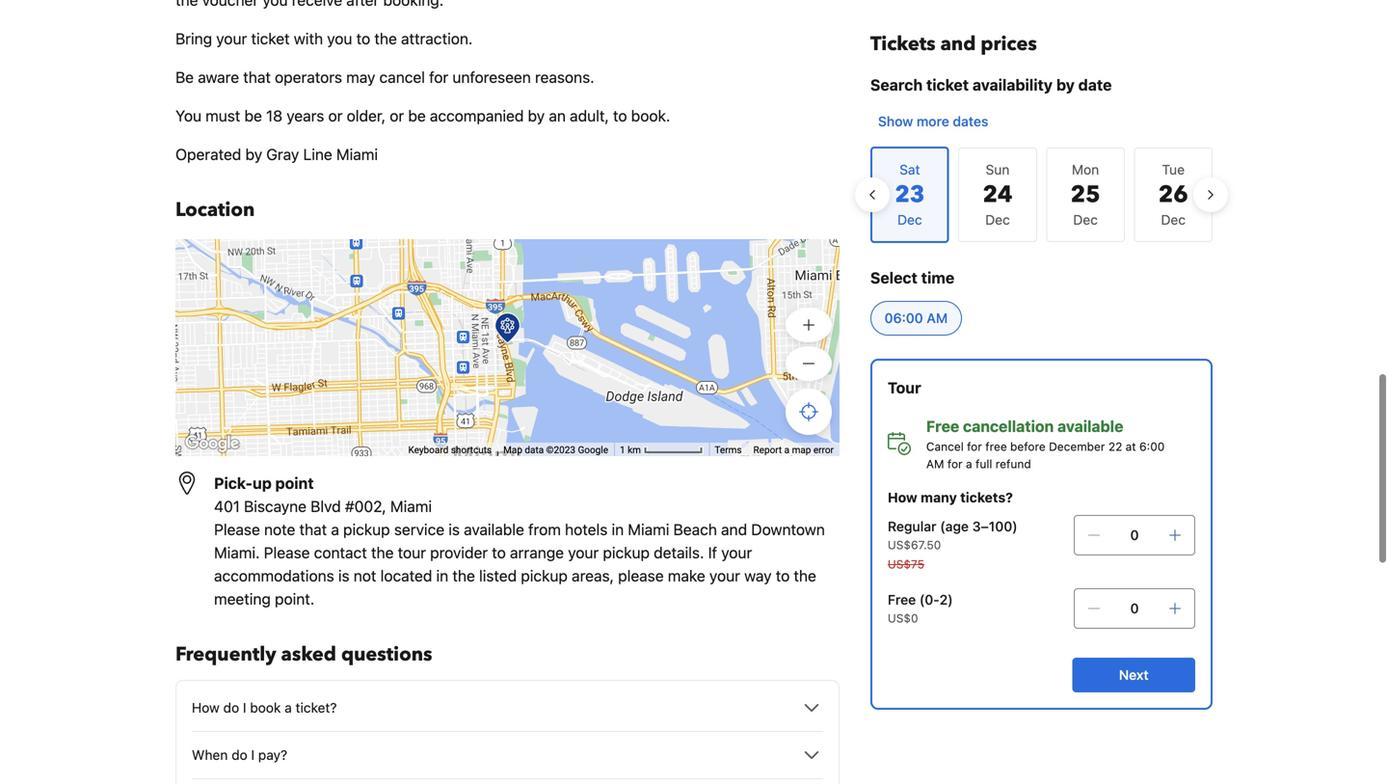 Task type: vqa. For each thing, say whether or not it's contained in the screenshot.
region containing 24
yes



Task type: locate. For each thing, give the bounding box(es) containing it.
2 0 from the top
[[1131, 600, 1139, 616]]

asked
[[281, 641, 337, 668]]

is left not
[[338, 567, 350, 585]]

2 horizontal spatial dec
[[1162, 212, 1186, 228]]

tour
[[398, 543, 426, 562]]

report
[[754, 444, 782, 456]]

0 horizontal spatial how
[[192, 700, 220, 716]]

in down provider
[[436, 567, 449, 585]]

1 vertical spatial please
[[264, 543, 310, 562]]

2 horizontal spatial for
[[967, 440, 983, 453]]

please down note
[[264, 543, 310, 562]]

1 horizontal spatial please
[[264, 543, 310, 562]]

free inside the free cancellation available cancel for free before december 22 at 6:00 am for a full refund
[[927, 417, 960, 435]]

be
[[244, 107, 262, 125], [408, 107, 426, 125]]

0 horizontal spatial and
[[721, 520, 748, 539]]

2 or from the left
[[390, 107, 404, 125]]

do for when
[[232, 747, 248, 763]]

adult,
[[570, 107, 609, 125]]

you must be 18 years or older, or be accompanied by an adult, to book.
[[176, 107, 671, 125]]

be down cancel
[[408, 107, 426, 125]]

do
[[223, 700, 239, 716], [232, 747, 248, 763]]

do inside how do i book a ticket? dropdown button
[[223, 700, 239, 716]]

0 vertical spatial that
[[243, 68, 271, 86]]

be
[[176, 68, 194, 86]]

meeting
[[214, 590, 271, 608]]

how do i book a ticket? button
[[192, 696, 824, 719]]

available up december
[[1058, 417, 1124, 435]]

next button
[[1073, 658, 1196, 692]]

that right aware
[[243, 68, 271, 86]]

bring your ticket with you to the attraction.
[[176, 29, 473, 48]]

by
[[1057, 76, 1075, 94], [528, 107, 545, 125], [245, 145, 262, 163]]

for
[[429, 68, 449, 86], [967, 440, 983, 453], [948, 457, 963, 471]]

availability
[[973, 76, 1053, 94]]

1 horizontal spatial i
[[251, 747, 255, 763]]

free up 'us$0'
[[888, 592, 916, 608]]

by left date
[[1057, 76, 1075, 94]]

0 horizontal spatial free
[[888, 592, 916, 608]]

0 vertical spatial do
[[223, 700, 239, 716]]

may
[[346, 68, 376, 86]]

0 vertical spatial 0
[[1131, 527, 1139, 543]]

hotels
[[565, 520, 608, 539]]

please
[[214, 520, 260, 539], [264, 543, 310, 562]]

©2023
[[547, 444, 576, 456]]

note
[[264, 520, 295, 539]]

0 vertical spatial free
[[927, 417, 960, 435]]

operated by gray line miami
[[176, 145, 378, 163]]

dec down the 25
[[1074, 212, 1098, 228]]

blvd
[[311, 497, 341, 516]]

and right beach at the bottom of the page
[[721, 520, 748, 539]]

when do i pay? button
[[192, 744, 824, 767]]

terms link
[[715, 444, 742, 456]]

0 vertical spatial and
[[941, 31, 976, 57]]

1 vertical spatial do
[[232, 747, 248, 763]]

0 horizontal spatial i
[[243, 700, 246, 716]]

must
[[206, 107, 240, 125]]

a
[[785, 444, 790, 456], [966, 457, 973, 471], [331, 520, 339, 539], [285, 700, 292, 716]]

1 vertical spatial that
[[300, 520, 327, 539]]

ticket left "with"
[[251, 29, 290, 48]]

i left book
[[243, 700, 246, 716]]

0 vertical spatial for
[[429, 68, 449, 86]]

reasons.
[[535, 68, 595, 86]]

to up listed on the left of the page
[[492, 543, 506, 562]]

1 horizontal spatial or
[[390, 107, 404, 125]]

report a map error link
[[754, 444, 834, 456]]

region containing 24
[[855, 139, 1229, 251]]

cancellation
[[964, 417, 1054, 435]]

1 be from the left
[[244, 107, 262, 125]]

0 vertical spatial available
[[1058, 417, 1124, 435]]

1 vertical spatial in
[[436, 567, 449, 585]]

a left full
[[966, 457, 973, 471]]

when
[[192, 747, 228, 763]]

0 vertical spatial am
[[927, 310, 948, 326]]

the down provider
[[453, 567, 475, 585]]

0 vertical spatial how
[[888, 489, 918, 505]]

your down 'if'
[[710, 567, 741, 585]]

1 horizontal spatial is
[[449, 520, 460, 539]]

how do i book a ticket?
[[192, 700, 337, 716]]

to left book.
[[613, 107, 627, 125]]

by left the gray on the left of page
[[245, 145, 262, 163]]

free inside free (0-2) us$0
[[888, 592, 916, 608]]

the right way
[[794, 567, 817, 585]]

i for book
[[243, 700, 246, 716]]

1 horizontal spatial dec
[[1074, 212, 1098, 228]]

1 or from the left
[[328, 107, 343, 125]]

26
[[1159, 179, 1189, 211]]

regular (age 3–100) us$67.50
[[888, 518, 1018, 552]]

0 horizontal spatial available
[[464, 520, 525, 539]]

refund
[[996, 457, 1032, 471]]

ticket up show more dates
[[927, 76, 969, 94]]

free for free cancellation available
[[927, 417, 960, 435]]

how inside dropdown button
[[192, 700, 220, 716]]

do inside when do i pay? dropdown button
[[232, 747, 248, 763]]

for right cancel
[[429, 68, 449, 86]]

pickup down #002,
[[343, 520, 390, 539]]

and inside pick-up point 401 biscayne blvd #002, miami please note that a pickup service is available from hotels in miami beach and downtown miami.     please contact the tour provider to arrange your pickup details.    if your accommodations is not located in the listed pickup areas, please make your way to the meeting point.
[[721, 520, 748, 539]]

free up cancel
[[927, 417, 960, 435]]

1 km
[[620, 444, 644, 456]]

1 vertical spatial 0
[[1131, 600, 1139, 616]]

0 horizontal spatial pickup
[[343, 520, 390, 539]]

is up provider
[[449, 520, 460, 539]]

downtown
[[752, 520, 825, 539]]

date
[[1079, 76, 1112, 94]]

arrange
[[510, 543, 564, 562]]

1 horizontal spatial how
[[888, 489, 918, 505]]

0 vertical spatial i
[[243, 700, 246, 716]]

1 horizontal spatial ticket
[[927, 76, 969, 94]]

operators
[[275, 68, 342, 86]]

dec inside tue 26 dec
[[1162, 212, 1186, 228]]

1 horizontal spatial be
[[408, 107, 426, 125]]

1 vertical spatial am
[[927, 457, 945, 471]]

for down cancel
[[948, 457, 963, 471]]

regular
[[888, 518, 937, 534]]

by left the an on the top left of the page
[[528, 107, 545, 125]]

do for how
[[223, 700, 239, 716]]

biscayne
[[244, 497, 307, 516]]

terms
[[715, 444, 742, 456]]

us$75
[[888, 557, 925, 571]]

how for how many tickets?
[[888, 489, 918, 505]]

miami up the service
[[391, 497, 432, 516]]

questions
[[341, 641, 433, 668]]

2 horizontal spatial by
[[1057, 76, 1075, 94]]

a right book
[[285, 700, 292, 716]]

0 horizontal spatial ticket
[[251, 29, 290, 48]]

or right older,
[[390, 107, 404, 125]]

am down cancel
[[927, 457, 945, 471]]

dec for 26
[[1162, 212, 1186, 228]]

december
[[1049, 440, 1106, 453]]

miami
[[337, 145, 378, 163], [391, 497, 432, 516], [628, 520, 670, 539]]

report a map error
[[754, 444, 834, 456]]

how up the when
[[192, 700, 220, 716]]

2 horizontal spatial pickup
[[603, 543, 650, 562]]

how up regular
[[888, 489, 918, 505]]

1 horizontal spatial miami
[[391, 497, 432, 516]]

0 vertical spatial ticket
[[251, 29, 290, 48]]

1 horizontal spatial for
[[948, 457, 963, 471]]

dec inside sun 24 dec
[[986, 212, 1010, 228]]

unforeseen
[[453, 68, 531, 86]]

1 0 from the top
[[1131, 527, 1139, 543]]

0 horizontal spatial be
[[244, 107, 262, 125]]

am right 06:00
[[927, 310, 948, 326]]

0 horizontal spatial in
[[436, 567, 449, 585]]

available
[[1058, 417, 1124, 435], [464, 520, 525, 539]]

that down blvd
[[300, 520, 327, 539]]

pickup down arrange
[[521, 567, 568, 585]]

or right 'years'
[[328, 107, 343, 125]]

0 vertical spatial by
[[1057, 76, 1075, 94]]

dec down 24
[[986, 212, 1010, 228]]

0 vertical spatial pickup
[[343, 520, 390, 539]]

1 dec from the left
[[986, 212, 1010, 228]]

dec down 26
[[1162, 212, 1186, 228]]

1 vertical spatial free
[[888, 592, 916, 608]]

0
[[1131, 527, 1139, 543], [1131, 600, 1139, 616]]

available up provider
[[464, 520, 525, 539]]

mon 25 dec
[[1071, 162, 1101, 228]]

0 horizontal spatial for
[[429, 68, 449, 86]]

a inside how do i book a ticket? dropdown button
[[285, 700, 292, 716]]

gray
[[266, 145, 299, 163]]

in right hotels on the left bottom of page
[[612, 520, 624, 539]]

pay?
[[258, 747, 287, 763]]

many
[[921, 489, 957, 505]]

be aware that operators may cancel for unforeseen reasons.
[[176, 68, 595, 86]]

a up contact
[[331, 520, 339, 539]]

do left book
[[223, 700, 239, 716]]

1 vertical spatial pickup
[[603, 543, 650, 562]]

0 horizontal spatial dec
[[986, 212, 1010, 228]]

1 vertical spatial and
[[721, 520, 748, 539]]

1 vertical spatial i
[[251, 747, 255, 763]]

1 horizontal spatial that
[[300, 520, 327, 539]]

the up be aware that operators may cancel for unforeseen reasons.
[[375, 29, 397, 48]]

2 vertical spatial for
[[948, 457, 963, 471]]

0 horizontal spatial by
[[245, 145, 262, 163]]

0 up next
[[1131, 600, 1139, 616]]

1 vertical spatial miami
[[391, 497, 432, 516]]

ticket
[[251, 29, 290, 48], [927, 76, 969, 94]]

1 horizontal spatial available
[[1058, 417, 1124, 435]]

shortcuts
[[451, 444, 492, 456]]

1 vertical spatial is
[[338, 567, 350, 585]]

3 dec from the left
[[1162, 212, 1186, 228]]

line
[[303, 145, 332, 163]]

0 horizontal spatial is
[[338, 567, 350, 585]]

0 vertical spatial in
[[612, 520, 624, 539]]

0 for free (0-2)
[[1131, 600, 1139, 616]]

the
[[375, 29, 397, 48], [371, 543, 394, 562], [453, 567, 475, 585], [794, 567, 817, 585]]

1 vertical spatial available
[[464, 520, 525, 539]]

how
[[888, 489, 918, 505], [192, 700, 220, 716]]

0 vertical spatial miami
[[337, 145, 378, 163]]

pickup up please
[[603, 543, 650, 562]]

next
[[1120, 667, 1149, 683]]

1 horizontal spatial by
[[528, 107, 545, 125]]

and left prices
[[941, 31, 976, 57]]

i left pay?
[[251, 747, 255, 763]]

2 vertical spatial miami
[[628, 520, 670, 539]]

please up miami.
[[214, 520, 260, 539]]

beach
[[674, 520, 717, 539]]

miami up details.
[[628, 520, 670, 539]]

1 vertical spatial how
[[192, 700, 220, 716]]

dates
[[953, 113, 989, 129]]

make
[[668, 567, 706, 585]]

search
[[871, 76, 923, 94]]

#002,
[[345, 497, 386, 516]]

tickets?
[[961, 489, 1014, 505]]

0 horizontal spatial please
[[214, 520, 260, 539]]

bring
[[176, 29, 212, 48]]

book.
[[631, 107, 671, 125]]

am inside the free cancellation available cancel for free before december 22 at 6:00 am for a full refund
[[927, 457, 945, 471]]

google image
[[180, 431, 244, 456]]

1 horizontal spatial pickup
[[521, 567, 568, 585]]

region
[[855, 139, 1229, 251]]

dec inside mon 25 dec
[[1074, 212, 1098, 228]]

at
[[1126, 440, 1137, 453]]

0 down at
[[1131, 527, 1139, 543]]

for up full
[[967, 440, 983, 453]]

0 horizontal spatial or
[[328, 107, 343, 125]]

a inside the free cancellation available cancel for free before december 22 at 6:00 am for a full refund
[[966, 457, 973, 471]]

do right the when
[[232, 747, 248, 763]]

in
[[612, 520, 624, 539], [436, 567, 449, 585]]

pickup
[[343, 520, 390, 539], [603, 543, 650, 562], [521, 567, 568, 585]]

be left 18 on the top left
[[244, 107, 262, 125]]

ticket?
[[296, 700, 337, 716]]

2 dec from the left
[[1074, 212, 1098, 228]]

1 horizontal spatial in
[[612, 520, 624, 539]]

18
[[266, 107, 283, 125]]

1 horizontal spatial free
[[927, 417, 960, 435]]

km
[[628, 444, 641, 456]]

miami right line
[[337, 145, 378, 163]]



Task type: describe. For each thing, give the bounding box(es) containing it.
1 vertical spatial ticket
[[927, 76, 969, 94]]

data
[[525, 444, 544, 456]]

available inside pick-up point 401 biscayne blvd #002, miami please note that a pickup service is available from hotels in miami beach and downtown miami.     please contact the tour provider to arrange your pickup details.    if your accommodations is not located in the listed pickup areas, please make your way to the meeting point.
[[464, 520, 525, 539]]

point
[[275, 474, 314, 492]]

full
[[976, 457, 993, 471]]

1
[[620, 444, 626, 456]]

keyboard shortcuts button
[[408, 443, 492, 457]]

22
[[1109, 440, 1123, 453]]

attraction.
[[401, 29, 473, 48]]

(age
[[941, 518, 969, 534]]

mon
[[1072, 162, 1100, 177]]

free cancellation available cancel for free before december 22 at 6:00 am for a full refund
[[927, 417, 1165, 471]]

free for free (0-2)
[[888, 592, 916, 608]]

older,
[[347, 107, 386, 125]]

select
[[871, 269, 918, 287]]

point.
[[275, 590, 315, 608]]

dec for 25
[[1074, 212, 1098, 228]]

sun 24 dec
[[983, 162, 1013, 228]]

1 vertical spatial by
[[528, 107, 545, 125]]

3–100)
[[973, 518, 1018, 534]]

0 horizontal spatial that
[[243, 68, 271, 86]]

your right 'if'
[[722, 543, 753, 562]]

you
[[327, 29, 352, 48]]

up
[[253, 474, 272, 492]]

show more dates button
[[871, 104, 997, 139]]

if
[[709, 543, 718, 562]]

a inside pick-up point 401 biscayne blvd #002, miami please note that a pickup service is available from hotels in miami beach and downtown miami.     please contact the tour provider to arrange your pickup details.    if your accommodations is not located in the listed pickup areas, please make your way to the meeting point.
[[331, 520, 339, 539]]

operated
[[176, 145, 241, 163]]

us$0
[[888, 611, 919, 625]]

0 vertical spatial please
[[214, 520, 260, 539]]

to right you
[[357, 29, 371, 48]]

time
[[922, 269, 955, 287]]

accommodations
[[214, 567, 334, 585]]

1 km button
[[614, 443, 709, 457]]

dec for 24
[[986, 212, 1010, 228]]

show more dates
[[879, 113, 989, 129]]

years
[[287, 107, 324, 125]]

2 vertical spatial pickup
[[521, 567, 568, 585]]

aware
[[198, 68, 239, 86]]

your down hotels on the left bottom of page
[[568, 543, 599, 562]]

pick-up point 401 biscayne blvd #002, miami please note that a pickup service is available from hotels in miami beach and downtown miami.     please contact the tour provider to arrange your pickup details.    if your accommodations is not located in the listed pickup areas, please make your way to the meeting point.
[[214, 474, 825, 608]]

06:00 am
[[885, 310, 948, 326]]

0 for regular (age 3–100)
[[1131, 527, 1139, 543]]

frequently asked questions
[[176, 641, 433, 668]]

6:00
[[1140, 440, 1165, 453]]

how for how do i book a ticket?
[[192, 700, 220, 716]]

401
[[214, 497, 240, 516]]

keyboard
[[408, 444, 449, 456]]

0 vertical spatial is
[[449, 520, 460, 539]]

tue 26 dec
[[1159, 162, 1189, 228]]

select time
[[871, 269, 955, 287]]

cancel
[[380, 68, 425, 86]]

way
[[745, 567, 772, 585]]

available inside the free cancellation available cancel for free before december 22 at 6:00 am for a full refund
[[1058, 417, 1124, 435]]

2 horizontal spatial miami
[[628, 520, 670, 539]]

that inside pick-up point 401 biscayne blvd #002, miami please note that a pickup service is available from hotels in miami beach and downtown miami.     please contact the tour provider to arrange your pickup details.    if your accommodations is not located in the listed pickup areas, please make your way to the meeting point.
[[300, 520, 327, 539]]

prices
[[981, 31, 1038, 57]]

cancel
[[927, 440, 964, 453]]

map region
[[176, 239, 840, 456]]

map
[[504, 444, 523, 456]]

with
[[294, 29, 323, 48]]

1 vertical spatial for
[[967, 440, 983, 453]]

miami.
[[214, 543, 260, 562]]

search ticket availability by date
[[871, 76, 1112, 94]]

free
[[986, 440, 1008, 453]]

not
[[354, 567, 377, 585]]

contact
[[314, 543, 367, 562]]

please
[[618, 567, 664, 585]]

service
[[394, 520, 445, 539]]

details.
[[654, 543, 704, 562]]

tour
[[888, 379, 922, 397]]

tickets and prices
[[871, 31, 1038, 57]]

located
[[381, 567, 432, 585]]

25
[[1071, 179, 1101, 211]]

sun
[[986, 162, 1010, 177]]

the up not
[[371, 543, 394, 562]]

tue
[[1163, 162, 1185, 177]]

2 be from the left
[[408, 107, 426, 125]]

pick-
[[214, 474, 253, 492]]

1 horizontal spatial and
[[941, 31, 976, 57]]

book
[[250, 700, 281, 716]]

show
[[879, 113, 914, 129]]

your right 'bring'
[[216, 29, 247, 48]]

provider
[[430, 543, 488, 562]]

a left the map
[[785, 444, 790, 456]]

map data ©2023 google
[[504, 444, 609, 456]]

areas,
[[572, 567, 614, 585]]

i for pay?
[[251, 747, 255, 763]]

to right way
[[776, 567, 790, 585]]

06:00
[[885, 310, 924, 326]]

more
[[917, 113, 950, 129]]

(0-
[[920, 592, 940, 608]]

you
[[176, 107, 202, 125]]

24
[[983, 179, 1013, 211]]

google
[[578, 444, 609, 456]]

0 horizontal spatial miami
[[337, 145, 378, 163]]

2 vertical spatial by
[[245, 145, 262, 163]]

free (0-2) us$0
[[888, 592, 954, 625]]



